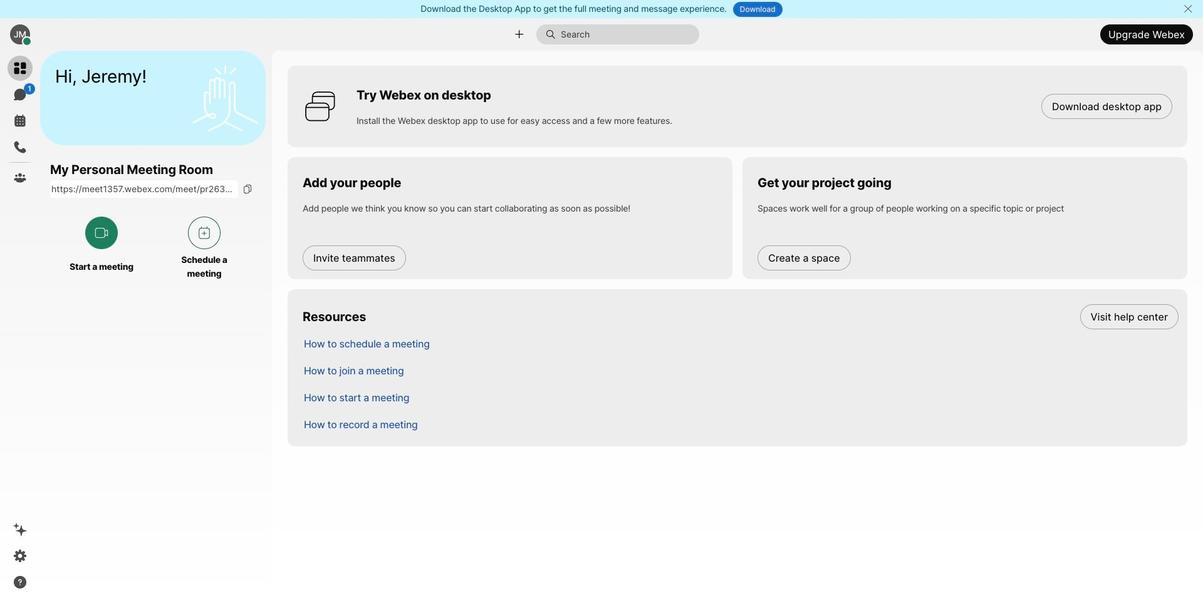 Task type: describe. For each thing, give the bounding box(es) containing it.
1 list item from the top
[[294, 303, 1187, 330]]

cancel_16 image
[[1183, 4, 1193, 14]]

3 list item from the top
[[294, 357, 1187, 384]]



Task type: vqa. For each thing, say whether or not it's contained in the screenshot.
Add team moderator list item
no



Task type: locate. For each thing, give the bounding box(es) containing it.
4 list item from the top
[[294, 384, 1187, 411]]

two hands high fiving image
[[187, 60, 263, 136]]

2 list item from the top
[[294, 330, 1187, 357]]

navigation
[[0, 51, 40, 607]]

list item
[[294, 303, 1187, 330], [294, 330, 1187, 357], [294, 357, 1187, 384], [294, 384, 1187, 411], [294, 411, 1187, 438]]

webex tab list
[[8, 56, 35, 190]]

5 list item from the top
[[294, 411, 1187, 438]]

None text field
[[50, 181, 238, 198]]



